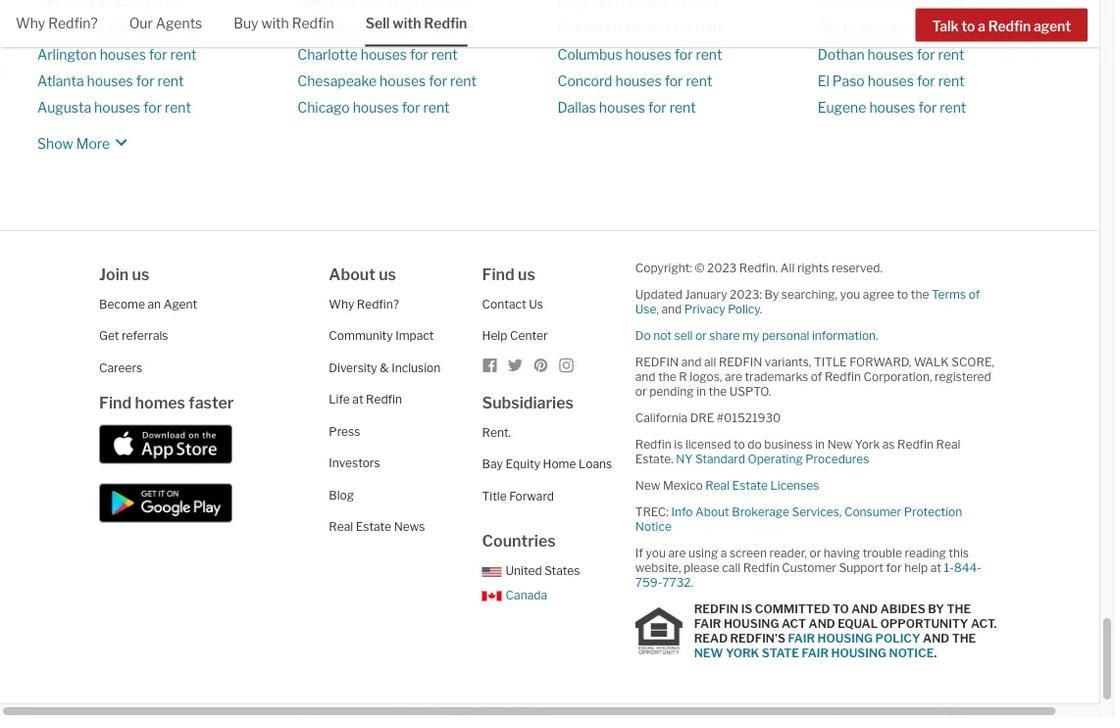 Task type: locate. For each thing, give the bounding box(es) containing it.
why up arlington
[[16, 15, 45, 32]]

redfin twitter image
[[508, 358, 523, 374]]

and for all
[[681, 355, 702, 369]]

1 vertical spatial ,
[[839, 505, 842, 519]]

new up procedures on the bottom of the page
[[827, 438, 853, 452]]

a right talk
[[978, 17, 986, 34]]

you inside the if you are using a screen reader, or having trouble reading this website, please call redfin customer support for help at
[[646, 546, 666, 561]]

redfin? up community impact in the top left of the page
[[357, 297, 399, 311]]

rent for amarillo houses for rent link
[[164, 19, 190, 36]]

or right sell
[[695, 329, 707, 343]]

with right the 'sell'
[[393, 15, 421, 32]]

estate left "news" at the left of page
[[356, 520, 391, 535]]

united states
[[506, 565, 580, 579]]

are up website,
[[668, 546, 686, 561]]

us up why redfin? button
[[379, 265, 396, 284]]

the right by
[[947, 602, 971, 617]]

homes
[[135, 394, 185, 413]]

0 vertical spatial estate
[[732, 479, 768, 493]]

housing down equal
[[818, 632, 873, 646]]

. down 'opportunity'
[[934, 646, 937, 661]]

screen
[[730, 546, 767, 561]]

consumer protection notice
[[635, 505, 962, 534]]

logos,
[[690, 370, 722, 384]]

dothan houses for rent link
[[818, 46, 965, 63]]

life at redfin
[[329, 393, 402, 407]]

2 horizontal spatial us
[[518, 265, 535, 284]]

1 vertical spatial to
[[897, 287, 908, 302]]

1 horizontal spatial ,
[[839, 505, 842, 519]]

2 vertical spatial real
[[329, 520, 353, 535]]

with inside "sell with redfin" link
[[393, 15, 421, 32]]

real right as
[[936, 438, 961, 452]]

0 horizontal spatial about
[[329, 265, 375, 284]]

0 vertical spatial a
[[978, 17, 986, 34]]

you down reserved.
[[840, 287, 860, 302]]

why for why redfin? link
[[16, 15, 45, 32]]

housing down fair housing policy link
[[831, 646, 887, 661]]

and down 'opportunity'
[[923, 632, 950, 646]]

0 vertical spatial redfin?
[[48, 15, 98, 32]]

1 horizontal spatial the
[[709, 385, 727, 399]]

1 vertical spatial a
[[721, 546, 727, 561]]

title forward button
[[482, 489, 554, 504]]

0 horizontal spatial a
[[721, 546, 727, 561]]

find up "contact"
[[482, 265, 515, 284]]

columbus houses for rent
[[558, 19, 722, 36], [558, 46, 722, 63]]

1 columbus houses for rent from the top
[[558, 19, 722, 36]]

redfin up estate.
[[635, 438, 672, 452]]

1 vertical spatial the
[[658, 370, 677, 384]]

houses for amarillo houses for rent link
[[94, 19, 140, 36]]

us up us
[[518, 265, 535, 284]]

redfin instagram image
[[559, 358, 574, 374]]

0 vertical spatial to
[[962, 17, 975, 34]]

and up r
[[681, 355, 702, 369]]

0 horizontal spatial with
[[261, 15, 289, 32]]

redfin down not
[[635, 355, 679, 369]]

become an agent button
[[99, 297, 197, 311]]

housing for is
[[724, 617, 779, 631]]

0 vertical spatial housing
[[724, 617, 779, 631]]

rent for the dothan houses for rent link
[[938, 46, 965, 63]]

chicago
[[297, 99, 350, 116]]

rent for chesapeake houses for rent link
[[450, 73, 477, 89]]

title
[[482, 489, 507, 504]]

amarillo houses for rent
[[37, 19, 190, 36]]

1 vertical spatial real
[[705, 479, 730, 493]]

0 vertical spatial and
[[662, 302, 682, 316]]

act.
[[971, 617, 997, 631]]

1 vertical spatial and
[[681, 355, 702, 369]]

rent for dallas houses for rent link
[[670, 99, 696, 116]]

1 horizontal spatial in
[[815, 438, 825, 452]]

1 horizontal spatial of
[[969, 287, 980, 302]]

0 horizontal spatial of
[[811, 370, 822, 384]]

0 vertical spatial find
[[482, 265, 515, 284]]

0 vertical spatial fair
[[694, 617, 721, 631]]

about right info
[[695, 505, 729, 519]]

&
[[380, 361, 389, 375]]

1 with from the left
[[261, 15, 289, 32]]

concord houses for rent
[[558, 73, 712, 89]]

the down the logos,
[[709, 385, 727, 399]]

the left terms
[[911, 287, 929, 302]]

redfin? for why redfin? button
[[357, 297, 399, 311]]

and down updated
[[662, 302, 682, 316]]

talk to a redfin agent button
[[916, 8, 1088, 41]]

0 horizontal spatial ,
[[657, 302, 659, 316]]

why redfin? for why redfin? link
[[16, 15, 98, 32]]

3 us from the left
[[518, 265, 535, 284]]

read
[[694, 632, 728, 646]]

in inside redfin and all redfin variants, title forward, walk score, and the r logos, are trademarks of redfin corporation, registered or pending in the uspto.
[[697, 385, 706, 399]]

dothan
[[818, 46, 865, 63]]

housing down is
[[724, 617, 779, 631]]

1 horizontal spatial real
[[705, 479, 730, 493]]

1 vertical spatial at
[[931, 561, 942, 575]]

atlanta houses for rent link
[[37, 73, 184, 89]]

houses for atlanta houses for rent "link"
[[87, 73, 133, 89]]

or left pending at the right of page
[[635, 385, 647, 399]]

to left do
[[734, 438, 745, 452]]

1 vertical spatial and
[[809, 617, 835, 631]]

inclusion
[[392, 361, 441, 375]]

for for destin houses for rent link
[[911, 19, 930, 36]]

1 horizontal spatial redfin?
[[357, 297, 399, 311]]

0 vertical spatial at
[[352, 393, 363, 407]]

0 vertical spatial in
[[697, 385, 706, 399]]

housing inside redfin is committed to and abides by the fair housing act and equal opportunity act. read redfin's
[[724, 617, 779, 631]]

birmingham
[[297, 19, 376, 36]]

rent for chicago houses for rent link on the top left of the page
[[423, 99, 450, 116]]

investors button
[[329, 457, 380, 471]]

rent for arlington houses for rent link
[[170, 46, 197, 63]]

redfin left agent
[[988, 17, 1031, 34]]

home
[[543, 458, 576, 472]]

columbus houses for rent link
[[558, 19, 722, 36], [558, 46, 722, 63]]

at left 1-
[[931, 561, 942, 575]]

atlanta
[[37, 73, 84, 89]]

0 horizontal spatial us
[[132, 265, 149, 284]]

1 vertical spatial columbus houses for rent
[[558, 46, 722, 63]]

new up trec:
[[635, 479, 660, 493]]

is
[[674, 438, 683, 452]]

0 vertical spatial and
[[852, 602, 878, 617]]

2 vertical spatial to
[[734, 438, 745, 452]]

, down updated
[[657, 302, 659, 316]]

real down standard at the right bottom
[[705, 479, 730, 493]]

1 vertical spatial the
[[952, 632, 976, 646]]

of down title
[[811, 370, 822, 384]]

by
[[928, 602, 944, 617]]

2 with from the left
[[393, 15, 421, 32]]

chicago houses for rent link
[[297, 99, 450, 116]]

why redfin? up arlington
[[16, 15, 98, 32]]

in down the logos,
[[697, 385, 706, 399]]

redfin is committed to and abides by the fair housing act and equal opportunity act. read redfin's
[[694, 602, 997, 646]]

the up pending at the right of page
[[658, 370, 677, 384]]

real inside redfin is licensed to do business in new york as redfin real estate.
[[936, 438, 961, 452]]

our
[[129, 15, 153, 32]]

houses for augusta houses for rent link at the top left of page
[[94, 99, 141, 116]]

operating
[[748, 452, 803, 466]]

1 vertical spatial housing
[[818, 632, 873, 646]]

to inside redfin is licensed to do business in new york as redfin real estate.
[[734, 438, 745, 452]]

or up customer
[[810, 546, 821, 561]]

fair for redfin
[[694, 617, 721, 631]]

center
[[510, 329, 548, 343]]

1 vertical spatial find
[[99, 394, 132, 413]]

0 horizontal spatial you
[[646, 546, 666, 561]]

rent for augusta houses for rent link at the top left of page
[[165, 99, 191, 116]]

to right talk
[[962, 17, 975, 34]]

0 vertical spatial columbus houses for rent link
[[558, 19, 722, 36]]

0 horizontal spatial and
[[809, 617, 835, 631]]

rent for charlotte houses for rent link
[[431, 46, 458, 63]]

and up equal
[[852, 602, 878, 617]]

chesapeake houses for rent
[[297, 73, 477, 89]]

2 vertical spatial housing
[[831, 646, 887, 661]]

an
[[148, 297, 161, 311]]

are inside the if you are using a screen reader, or having trouble reading this website, please call redfin customer support for help at
[[668, 546, 686, 561]]

#01521930
[[717, 411, 781, 425]]

find down careers button
[[99, 394, 132, 413]]

united
[[506, 565, 542, 579]]

and down to
[[809, 617, 835, 631]]

states
[[545, 565, 580, 579]]

2 horizontal spatial and
[[923, 632, 950, 646]]

2 columbus from the top
[[558, 46, 622, 63]]

impact
[[395, 329, 434, 343]]

el
[[818, 73, 830, 89]]

1 horizontal spatial why redfin?
[[329, 297, 399, 311]]

news
[[394, 520, 425, 535]]

0 horizontal spatial why redfin?
[[16, 15, 98, 32]]

in inside redfin is licensed to do business in new york as redfin real estate.
[[815, 438, 825, 452]]

2 horizontal spatial or
[[810, 546, 821, 561]]

find for find homes faster
[[99, 394, 132, 413]]

0 horizontal spatial estate
[[356, 520, 391, 535]]

rent for eugene houses for rent "link"
[[940, 99, 966, 116]]

birmingham houses for rent link
[[297, 19, 475, 36]]

arlington houses for rent link
[[37, 46, 197, 63]]

1 horizontal spatial new
[[827, 438, 853, 452]]

1 vertical spatial why
[[329, 297, 354, 311]]

1 horizontal spatial estate
[[732, 479, 768, 493]]

2 vertical spatial or
[[810, 546, 821, 561]]

with inside buy with redfin link
[[261, 15, 289, 32]]

houses for chesapeake houses for rent link
[[380, 73, 426, 89]]

dallas houses for rent
[[558, 99, 696, 116]]

0 horizontal spatial are
[[668, 546, 686, 561]]

for for "concord houses for rent" link
[[665, 73, 683, 89]]

consumer protection notice link
[[635, 505, 962, 534]]

2 horizontal spatial to
[[962, 17, 975, 34]]

, left the consumer
[[839, 505, 842, 519]]

0 horizontal spatial or
[[635, 385, 647, 399]]

of
[[969, 287, 980, 302], [811, 370, 822, 384]]

1 vertical spatial or
[[635, 385, 647, 399]]

1 horizontal spatial to
[[897, 287, 908, 302]]

0 horizontal spatial in
[[697, 385, 706, 399]]

©
[[695, 261, 705, 275]]

fair down act
[[788, 632, 815, 646]]

0 vertical spatial or
[[695, 329, 707, 343]]

redfin?
[[48, 15, 98, 32], [357, 297, 399, 311]]

us for join us
[[132, 265, 149, 284]]

2 us from the left
[[379, 265, 396, 284]]

fair housing policy and the new york state fair housing notice .
[[694, 632, 976, 661]]

redfin up read
[[694, 602, 739, 617]]

0 vertical spatial the
[[947, 602, 971, 617]]

houses for destin houses for rent link
[[862, 19, 908, 36]]

and up pending at the right of page
[[635, 370, 656, 384]]

the
[[911, 287, 929, 302], [658, 370, 677, 384], [709, 385, 727, 399]]

ny standard operating procedures link
[[676, 452, 869, 466]]

for for eugene houses for rent "link"
[[919, 99, 937, 116]]

the inside redfin is committed to and abides by the fair housing act and equal opportunity act. read redfin's
[[947, 602, 971, 617]]

1 horizontal spatial are
[[725, 370, 742, 384]]

1 vertical spatial are
[[668, 546, 686, 561]]

redfin? up arlington
[[48, 15, 98, 32]]

0 vertical spatial why redfin?
[[16, 15, 98, 32]]

rent for destin houses for rent link
[[933, 19, 959, 36]]

and for privacy
[[662, 302, 682, 316]]

at inside the if you are using a screen reader, or having trouble reading this website, please call redfin customer support for help at
[[931, 561, 942, 575]]

equal housing opportunity image
[[635, 608, 682, 655]]

real
[[936, 438, 961, 452], [705, 479, 730, 493], [329, 520, 353, 535]]

destin houses for rent link
[[818, 19, 959, 36]]

the down act.
[[952, 632, 976, 646]]

0 horizontal spatial to
[[734, 438, 745, 452]]

score,
[[952, 355, 995, 369]]

1 horizontal spatial about
[[695, 505, 729, 519]]

for
[[143, 19, 161, 36], [428, 19, 446, 36], [675, 19, 693, 36], [911, 19, 930, 36], [149, 46, 167, 63], [410, 46, 428, 63], [675, 46, 693, 63], [917, 46, 935, 63], [136, 73, 154, 89], [429, 73, 447, 89], [665, 73, 683, 89], [917, 73, 935, 89], [143, 99, 162, 116], [402, 99, 420, 116], [648, 99, 667, 116], [919, 99, 937, 116], [886, 561, 902, 575]]

us for about us
[[379, 265, 396, 284]]

0 vertical spatial you
[[840, 287, 860, 302]]

charlotte houses for rent
[[297, 46, 458, 63]]

trademarks
[[745, 370, 808, 384]]

houses for the dothan houses for rent link
[[868, 46, 914, 63]]

1 horizontal spatial why
[[329, 297, 354, 311]]

fair inside redfin is committed to and abides by the fair housing act and equal opportunity act. read redfin's
[[694, 617, 721, 631]]

in up procedures on the bottom of the page
[[815, 438, 825, 452]]

press button
[[329, 425, 360, 439]]

a inside talk to a redfin agent button
[[978, 17, 986, 34]]

0 vertical spatial why
[[16, 15, 45, 32]]

0 vertical spatial of
[[969, 287, 980, 302]]

redfin down screen
[[743, 561, 779, 575]]

the
[[947, 602, 971, 617], [952, 632, 976, 646]]

.
[[760, 302, 762, 316], [876, 329, 878, 343], [691, 576, 694, 590], [934, 646, 937, 661]]

chicago houses for rent
[[297, 99, 450, 116]]

redfin's
[[730, 632, 786, 646]]

redfin down &
[[366, 393, 402, 407]]

fair right state
[[802, 646, 829, 661]]

redfin down title
[[825, 370, 861, 384]]

not
[[653, 329, 672, 343]]

and inside fair housing policy and the new york state fair housing notice .
[[923, 632, 950, 646]]

are up uspto.
[[725, 370, 742, 384]]

for inside the if you are using a screen reader, or having trouble reading this website, please call redfin customer support for help at
[[886, 561, 902, 575]]

the inside fair housing policy and the new york state fair housing notice .
[[952, 632, 976, 646]]

1 vertical spatial of
[[811, 370, 822, 384]]

fair up read
[[694, 617, 721, 631]]

redfin pinterest image
[[533, 358, 549, 374]]

1 horizontal spatial with
[[393, 15, 421, 32]]

el paso houses for rent link
[[818, 73, 965, 89]]

0 vertical spatial columbus
[[558, 19, 622, 36]]

redfin? inside why redfin? link
[[48, 15, 98, 32]]

0 horizontal spatial new
[[635, 479, 660, 493]]

loans
[[579, 458, 612, 472]]

dothan houses for rent
[[818, 46, 965, 63]]

us right join on the left top
[[132, 265, 149, 284]]

0 vertical spatial columbus houses for rent
[[558, 19, 722, 36]]

why redfin? down about us
[[329, 297, 399, 311]]

redfin right the 'sell'
[[424, 15, 467, 32]]

2 vertical spatial and
[[923, 632, 950, 646]]

1 horizontal spatial find
[[482, 265, 515, 284]]

1 vertical spatial redfin?
[[357, 297, 399, 311]]

real down blog button on the bottom
[[329, 520, 353, 535]]

1 horizontal spatial at
[[931, 561, 942, 575]]

0 vertical spatial real
[[936, 438, 961, 452]]

about up why redfin? button
[[329, 265, 375, 284]]

rights
[[797, 261, 829, 275]]

houses for chicago houses for rent link on the top left of the page
[[353, 99, 399, 116]]

2 vertical spatial fair
[[802, 646, 829, 661]]

life
[[329, 393, 350, 407]]

for for the dothan houses for rent link
[[917, 46, 935, 63]]

all
[[781, 261, 795, 275]]

to right agree
[[897, 287, 908, 302]]

1 vertical spatial columbus houses for rent link
[[558, 46, 722, 63]]

why down about us
[[329, 297, 354, 311]]

2 vertical spatial the
[[709, 385, 727, 399]]

terms of use
[[635, 287, 980, 316]]

customer
[[782, 561, 837, 575]]

0 horizontal spatial redfin?
[[48, 15, 98, 32]]

find
[[482, 265, 515, 284], [99, 394, 132, 413]]

redfin facebook image
[[482, 358, 498, 374]]

1 vertical spatial why redfin?
[[329, 297, 399, 311]]

at right life
[[352, 393, 363, 407]]

of right terms
[[969, 287, 980, 302]]

7732
[[662, 576, 691, 590]]

. inside fair housing policy and the new york state fair housing notice .
[[934, 646, 937, 661]]

rent
[[164, 19, 190, 36], [449, 19, 475, 36], [696, 19, 722, 36], [933, 19, 959, 36], [170, 46, 197, 63], [431, 46, 458, 63], [696, 46, 722, 63], [938, 46, 965, 63], [157, 73, 184, 89], [450, 73, 477, 89], [686, 73, 712, 89], [938, 73, 965, 89], [165, 99, 191, 116], [423, 99, 450, 116], [670, 99, 696, 116], [940, 99, 966, 116]]

redfin? for why redfin? link
[[48, 15, 98, 32]]

to inside talk to a redfin agent button
[[962, 17, 975, 34]]

help
[[904, 561, 928, 575]]

you up website,
[[646, 546, 666, 561]]

augusta houses for rent
[[37, 99, 191, 116]]

redfin and all redfin variants, title forward, walk score, and the r logos, are trademarks of redfin corporation, registered or pending in the uspto.
[[635, 355, 995, 399]]

1 columbus houses for rent link from the top
[[558, 19, 722, 36]]

why for why redfin? button
[[329, 297, 354, 311]]

rent for "concord houses for rent" link
[[686, 73, 712, 89]]

0 horizontal spatial the
[[658, 370, 677, 384]]

of inside redfin and all redfin variants, title forward, walk score, and the r logos, are trademarks of redfin corporation, registered or pending in the uspto.
[[811, 370, 822, 384]]

estate up info about brokerage services link
[[732, 479, 768, 493]]

for for arlington houses for rent link
[[149, 46, 167, 63]]

are inside redfin and all redfin variants, title forward, walk score, and the r logos, are trademarks of redfin corporation, registered or pending in the uspto.
[[725, 370, 742, 384]]

2 vertical spatial and
[[635, 370, 656, 384]]

why inside why redfin? link
[[16, 15, 45, 32]]

1 vertical spatial you
[[646, 546, 666, 561]]

1 us from the left
[[132, 265, 149, 284]]

real estate news
[[329, 520, 425, 535]]

atlanta houses for rent
[[37, 73, 184, 89]]

talk
[[932, 17, 959, 34]]

1 horizontal spatial a
[[978, 17, 986, 34]]

1 vertical spatial in
[[815, 438, 825, 452]]

2 columbus houses for rent from the top
[[558, 46, 722, 63]]

investors
[[329, 457, 380, 471]]

with right buy
[[261, 15, 289, 32]]

1 horizontal spatial you
[[840, 287, 860, 302]]

2 horizontal spatial real
[[936, 438, 961, 452]]

countries
[[482, 532, 556, 551]]

2 horizontal spatial the
[[911, 287, 929, 302]]

a up "call"
[[721, 546, 727, 561]]

about
[[329, 265, 375, 284], [695, 505, 729, 519]]

redfin inside redfin is committed to and abides by the fair housing act and equal opportunity act. read redfin's
[[694, 602, 739, 617]]

0 horizontal spatial why
[[16, 15, 45, 32]]



Task type: vqa. For each thing, say whether or not it's contained in the screenshot.
Policy
yes



Task type: describe. For each thing, give the bounding box(es) containing it.
houses for charlotte houses for rent link
[[361, 46, 407, 63]]

business
[[764, 438, 813, 452]]

find homes faster
[[99, 394, 234, 413]]

houses for dallas houses for rent link
[[599, 99, 645, 116]]

1-844- 759-7732
[[635, 561, 982, 590]]

terms of use link
[[635, 287, 980, 316]]

. down the please
[[691, 576, 694, 590]]

trec:
[[635, 505, 669, 519]]

committed
[[755, 602, 830, 617]]

rent for atlanta houses for rent "link"
[[157, 73, 184, 89]]

share
[[709, 329, 740, 343]]

arlington houses for rent
[[37, 46, 197, 63]]

1-844- 759-7732 link
[[635, 561, 982, 590]]

notice
[[889, 646, 934, 661]]

why redfin? for why redfin? button
[[329, 297, 399, 311]]

do not sell or share my personal information .
[[635, 329, 878, 343]]

standard
[[695, 452, 745, 466]]

canadian flag image
[[482, 592, 502, 602]]

dallas houses for rent link
[[558, 99, 696, 116]]

bay equity home loans
[[482, 458, 612, 472]]

or inside the if you are using a screen reader, or having trouble reading this website, please call redfin customer support for help at
[[810, 546, 821, 561]]

do not sell or share my personal information link
[[635, 329, 876, 343]]

0 vertical spatial the
[[911, 287, 929, 302]]

redfin right as
[[898, 438, 934, 452]]

bay
[[482, 458, 503, 472]]

updated
[[635, 287, 683, 302]]

new york state fair housing notice link
[[694, 646, 934, 661]]

eugene houses for rent
[[818, 99, 966, 116]]

housing for housing
[[831, 646, 887, 661]]

variants,
[[765, 355, 812, 369]]

dre
[[690, 411, 714, 425]]

for for birmingham houses for rent link at the top of page
[[428, 19, 446, 36]]

diversity
[[329, 361, 377, 375]]

1 horizontal spatial and
[[852, 602, 878, 617]]

find for find us
[[482, 265, 515, 284]]

for for amarillo houses for rent link
[[143, 19, 161, 36]]

download the redfin app from the google play store image
[[99, 484, 233, 523]]

redfin.
[[739, 261, 778, 275]]

759-
[[635, 576, 662, 590]]

sell
[[366, 15, 390, 32]]

trec: info about brokerage services ,
[[635, 505, 844, 519]]

new mexico real estate licenses
[[635, 479, 819, 493]]

a inside the if you are using a screen reader, or having trouble reading this website, please call redfin customer support for help at
[[721, 546, 727, 561]]

community impact
[[329, 329, 434, 343]]

redfin down my
[[719, 355, 762, 369]]

rent.
[[482, 426, 511, 440]]

licenses
[[770, 479, 819, 493]]

or inside redfin and all redfin variants, title forward, walk score, and the r logos, are trademarks of redfin corporation, registered or pending in the uspto.
[[635, 385, 647, 399]]

info
[[671, 505, 693, 519]]

2 columbus houses for rent link from the top
[[558, 46, 722, 63]]

1 columbus from the top
[[558, 19, 622, 36]]

real estate news button
[[329, 520, 425, 535]]

privacy policy link
[[684, 302, 760, 316]]

life at redfin button
[[329, 393, 402, 407]]

0 horizontal spatial real
[[329, 520, 353, 535]]

please
[[684, 561, 720, 575]]

reading
[[905, 546, 946, 561]]

el paso houses for rent
[[818, 73, 965, 89]]

copyright:
[[635, 261, 692, 275]]

. down "2023:"
[[760, 302, 762, 316]]

faster
[[189, 394, 234, 413]]

reader,
[[770, 546, 807, 561]]

is
[[741, 602, 753, 617]]

1 vertical spatial new
[[635, 479, 660, 493]]

website,
[[635, 561, 681, 575]]

augusta
[[37, 99, 91, 116]]

searching,
[[782, 287, 838, 302]]

for for atlanta houses for rent "link"
[[136, 73, 154, 89]]

1 horizontal spatial or
[[695, 329, 707, 343]]

redfin inside the if you are using a screen reader, or having trouble reading this website, please call redfin customer support for help at
[[743, 561, 779, 575]]

as
[[883, 438, 895, 452]]

houses for "concord houses for rent" link
[[615, 73, 662, 89]]

talk to a redfin agent
[[932, 17, 1071, 34]]

find us
[[482, 265, 535, 284]]

if
[[635, 546, 643, 561]]

houses for birmingham houses for rent link at the top of page
[[379, 19, 425, 36]]

for for dallas houses for rent link
[[648, 99, 667, 116]]

show more link
[[37, 125, 133, 155]]

birmingham houses for rent
[[297, 19, 475, 36]]

arlington
[[37, 46, 97, 63]]

york
[[855, 438, 880, 452]]

destin houses for rent
[[818, 19, 959, 36]]

my
[[743, 329, 759, 343]]

fair for fair
[[802, 646, 829, 661]]

redfin for and
[[635, 355, 679, 369]]

our agents link
[[129, 0, 202, 45]]

having
[[824, 546, 860, 561]]

1 vertical spatial estate
[[356, 520, 391, 535]]

act
[[782, 617, 806, 631]]

join us
[[99, 265, 149, 284]]

destin
[[818, 19, 859, 36]]

of inside terms of use
[[969, 287, 980, 302]]

new inside redfin is licensed to do business in new york as redfin real estate.
[[827, 438, 853, 452]]

1 vertical spatial fair
[[788, 632, 815, 646]]

0 vertical spatial ,
[[657, 302, 659, 316]]

1-
[[944, 561, 954, 575]]

community impact button
[[329, 329, 434, 343]]

bay equity home loans button
[[482, 458, 612, 472]]

rent for birmingham houses for rent link at the top of page
[[449, 19, 475, 36]]

trouble
[[863, 546, 902, 561]]

redfin for is
[[694, 602, 739, 617]]

for for charlotte houses for rent link
[[410, 46, 428, 63]]

redfin inside redfin and all redfin variants, title forward, walk score, and the r logos, are trademarks of redfin corporation, registered or pending in the uspto.
[[825, 370, 861, 384]]

call
[[722, 561, 741, 575]]

redfin up charlotte on the top left
[[292, 15, 334, 32]]

download the redfin app on the apple app store image
[[99, 425, 233, 464]]

concord houses for rent link
[[558, 73, 712, 89]]

pending
[[649, 385, 694, 399]]

amarillo
[[37, 19, 91, 36]]

procedures
[[806, 452, 869, 466]]

equal
[[838, 617, 878, 631]]

. up forward,
[[876, 329, 878, 343]]

paso
[[833, 73, 865, 89]]

us for find us
[[518, 265, 535, 284]]

title
[[814, 355, 847, 369]]

concord
[[558, 73, 613, 89]]

info about brokerage services link
[[671, 505, 839, 519]]

redfin inside button
[[988, 17, 1031, 34]]

eugene
[[818, 99, 866, 116]]

with for buy
[[261, 15, 289, 32]]

chesapeake
[[297, 73, 377, 89]]

for for chesapeake houses for rent link
[[429, 73, 447, 89]]

forward
[[509, 489, 554, 504]]

2023
[[707, 261, 737, 275]]

information
[[812, 329, 876, 343]]

contact us button
[[482, 297, 543, 311]]

for for augusta houses for rent link at the top left of page
[[143, 99, 162, 116]]

with for sell
[[393, 15, 421, 32]]

us flag image
[[482, 568, 502, 578]]

houses for eugene houses for rent "link"
[[869, 99, 916, 116]]

houses for arlington houses for rent link
[[100, 46, 146, 63]]

protection
[[904, 505, 962, 519]]

personal
[[762, 329, 810, 343]]

for for chicago houses for rent link on the top left of the page
[[402, 99, 420, 116]]



